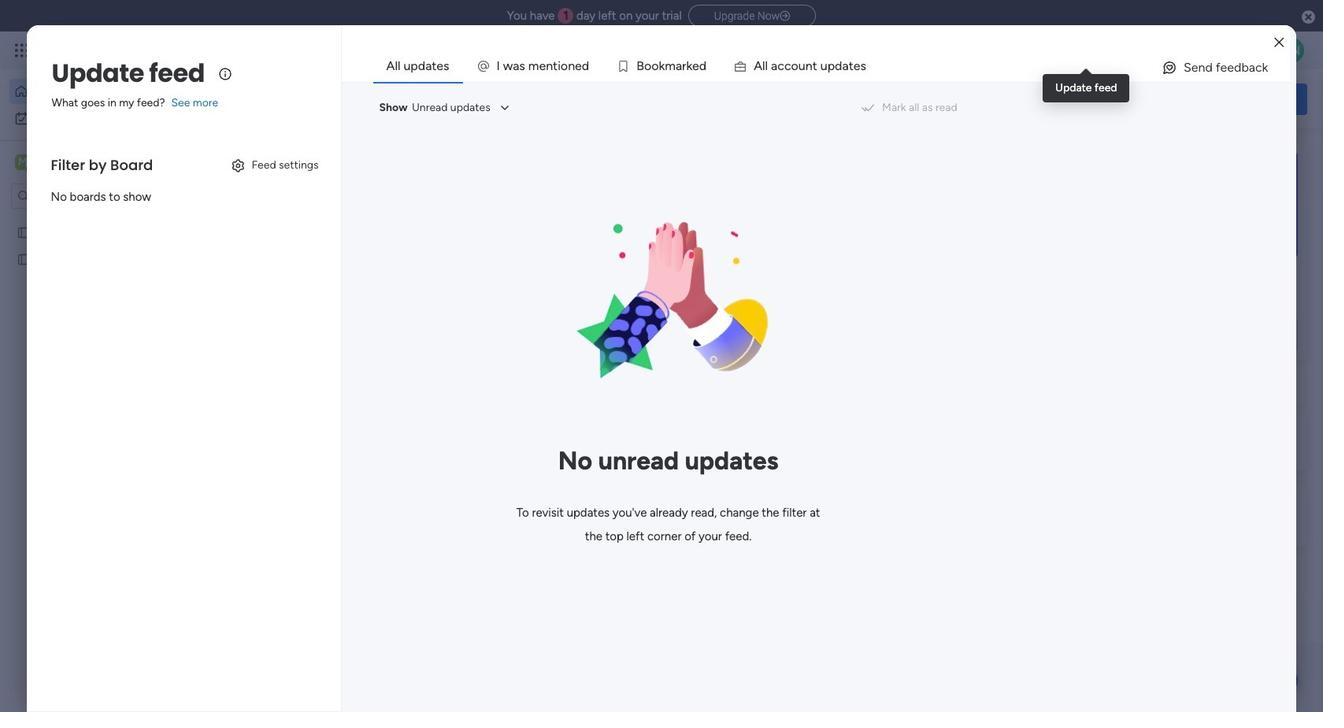 Task type: locate. For each thing, give the bounding box(es) containing it.
generic name image
[[1280, 38, 1305, 63]]

1 vertical spatial option
[[9, 106, 191, 131]]

Search in workspace field
[[33, 187, 132, 205]]

lottie animation element
[[543, 181, 795, 433]]

v2 user feedback image
[[1084, 90, 1096, 108]]

public board image
[[17, 251, 32, 266]]

close recently visited image
[[243, 160, 262, 179]]

help image
[[1221, 43, 1237, 58]]

list box
[[0, 215, 201, 485]]

tab list
[[373, 50, 1291, 82]]

dapulse rightstroke image
[[780, 10, 790, 22]]

add to favorites image
[[730, 320, 746, 335]]

dapulse close image
[[1302, 9, 1316, 25]]

tab
[[373, 50, 463, 82]]

0 vertical spatial option
[[9, 79, 191, 104]]

option
[[9, 79, 191, 104], [9, 106, 191, 131], [0, 218, 201, 221]]

getting started element
[[1072, 408, 1308, 471]]

help center element
[[1072, 483, 1308, 546]]

close image
[[1275, 37, 1285, 48]]

2 vertical spatial option
[[0, 218, 201, 221]]



Task type: vqa. For each thing, say whether or not it's contained in the screenshot.
3rd 'menu item'
no



Task type: describe. For each thing, give the bounding box(es) containing it.
lottie animation image
[[543, 181, 795, 433]]

quick search results list box
[[243, 179, 1034, 388]]

workspace selection element
[[15, 153, 132, 173]]

workspace image
[[15, 154, 31, 171]]

public board image
[[17, 225, 32, 240]]

search everything image
[[1187, 43, 1202, 58]]

give feedback image
[[1162, 60, 1178, 76]]

select product image
[[14, 43, 30, 58]]

templates image image
[[1086, 150, 1294, 259]]



